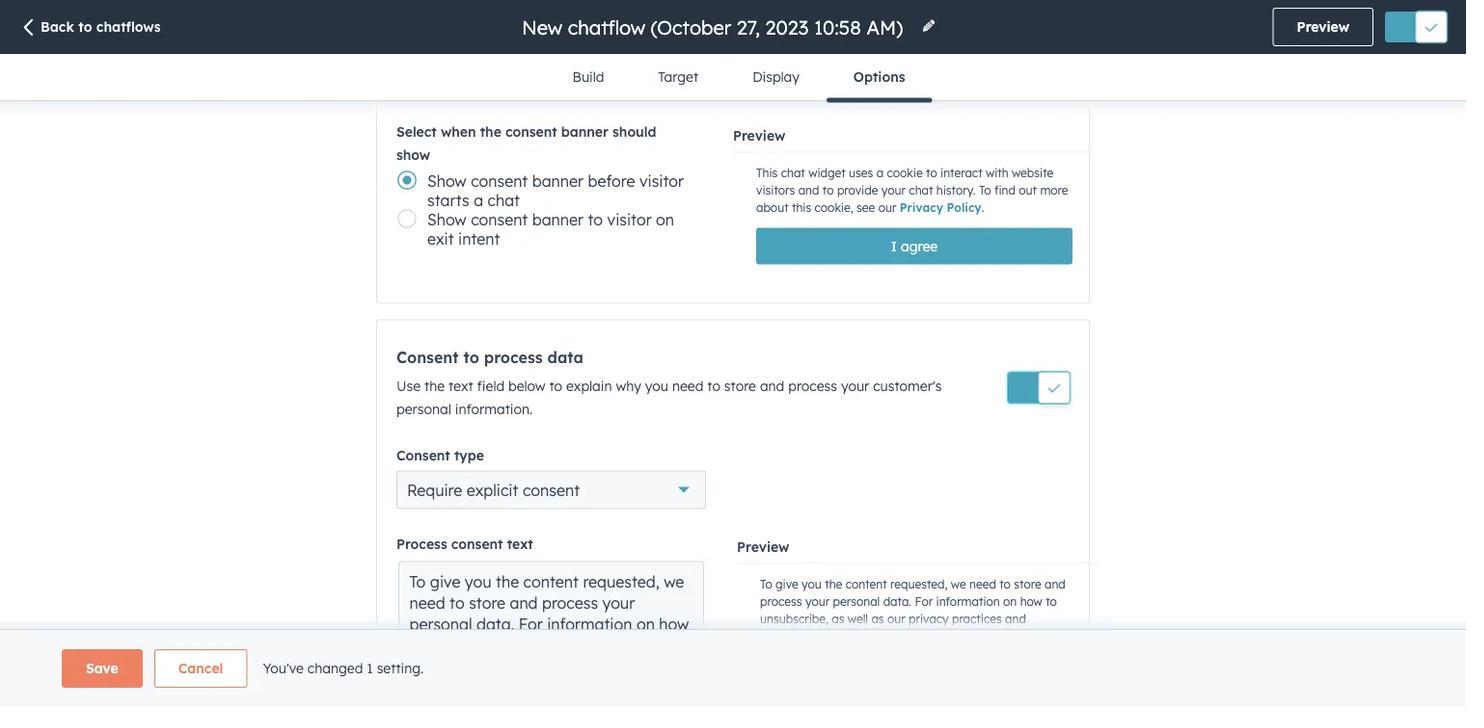 Task type: describe. For each thing, give the bounding box(es) containing it.
setting.
[[377, 661, 424, 678]]

1 horizontal spatial protecting
[[847, 630, 904, 644]]

require
[[407, 481, 462, 500]]

use the text field below to explain why you need to store and process your customer's personal information.
[[396, 377, 942, 417]]

i agree button
[[756, 228, 1073, 265]]

2 horizontal spatial need
[[969, 578, 996, 592]]

field
[[477, 377, 505, 394]]

preview for process consent text
[[737, 539, 789, 556]]

privacy, inside text field
[[526, 678, 583, 698]]

show
[[396, 147, 430, 163]]

privacy policy .
[[900, 200, 984, 215]]

practices inside to give you the content requested, we need to store and process your personal data. for information on how to unsubscribe, as well as our privacy practices and commitment to protecting your privacy, please review our text field
[[409, 657, 476, 676]]

1 horizontal spatial privacy,
[[935, 630, 977, 644]]

you inside text field
[[465, 572, 491, 592]]

process
[[396, 536, 447, 553]]

1 horizontal spatial review
[[1019, 630, 1054, 644]]

on inside show consent banner to visitor on exit intent
[[656, 210, 674, 230]]

text for the
[[448, 377, 473, 394]]

data. inside to give you the content requested, we need to store and process your personal data. for information on how to unsubscribe, as well as our privacy practices and commitment to protecting your privacy, please review our text field
[[476, 615, 514, 634]]

below
[[508, 377, 545, 394]]

cookie,
[[815, 200, 853, 215]]

to give you the content requested, we need to store and process your personal data. for information on how to unsubscribe, as well as our privacy practices and commitment to protecting your privacy, please review our inside to give you the content requested, we need to store and process your personal data. for information on how to unsubscribe, as well as our privacy practices and commitment to protecting your privacy, please review our text field
[[409, 572, 693, 708]]

unsubscribe, inside text field
[[429, 636, 520, 655]]

0 vertical spatial data.
[[883, 595, 912, 610]]

require explicit consent button
[[396, 471, 706, 510]]

navigation containing build
[[545, 54, 932, 103]]

consent for consent type
[[396, 447, 450, 464]]

1 horizontal spatial content
[[846, 578, 887, 592]]

options
[[853, 68, 905, 85]]

1 horizontal spatial please
[[981, 630, 1016, 644]]

when
[[441, 123, 476, 140]]

with
[[986, 166, 1009, 180]]

1 horizontal spatial unsubscribe,
[[760, 613, 828, 627]]

to inside back to chatflows button
[[78, 18, 92, 35]]

this
[[756, 166, 778, 180]]

require explicit consent
[[407, 481, 580, 500]]

for inside text field
[[519, 615, 543, 634]]

consent type
[[396, 447, 484, 464]]

this
[[792, 200, 811, 215]]

1 horizontal spatial give
[[776, 578, 798, 592]]

interact
[[940, 166, 982, 180]]

target button
[[631, 54, 725, 100]]

use
[[396, 377, 421, 394]]

intent
[[458, 230, 500, 249]]

2 horizontal spatial chat
[[909, 183, 933, 198]]

show consent banner to visitor on exit intent
[[427, 210, 674, 249]]

1 horizontal spatial information
[[936, 595, 1000, 610]]

your inside use the text field below to explain why you need to store and process your customer's personal information.
[[841, 377, 869, 394]]

you inside use the text field below to explain why you need to store and process your customer's personal information.
[[645, 377, 668, 394]]

our inside this chat widget uses a cookie to interact with website visitors and to provide your chat history. to find out more about this cookie, see our
[[878, 200, 896, 215]]

i agree
[[891, 238, 938, 254]]

display button
[[725, 54, 826, 100]]

type
[[454, 447, 484, 464]]

1 horizontal spatial to
[[760, 578, 772, 592]]

the inside text field
[[496, 572, 519, 592]]

cancel button
[[154, 650, 247, 689]]

i
[[891, 238, 897, 254]]

select
[[396, 123, 437, 140]]

show consent banner before visitor starts a chat
[[427, 172, 684, 210]]

provide
[[837, 183, 878, 198]]

1 horizontal spatial commitment
[[760, 630, 830, 644]]

you've
[[263, 661, 304, 678]]

changed
[[308, 661, 363, 678]]

agree
[[901, 238, 938, 254]]

1
[[367, 661, 373, 678]]

2 horizontal spatial store
[[1014, 578, 1041, 592]]

text for consent
[[507, 536, 533, 553]]

2 horizontal spatial you
[[802, 578, 822, 592]]

consent for show consent banner to visitor on exit intent
[[471, 210, 528, 230]]

out
[[1019, 183, 1037, 198]]

cancel
[[178, 661, 223, 678]]

0 vertical spatial well
[[848, 613, 868, 627]]

find
[[994, 183, 1016, 198]]

process inside use the text field below to explain why you need to store and process your customer's personal information.
[[788, 377, 837, 394]]

show for a
[[427, 172, 467, 191]]

save button
[[62, 650, 143, 689]]

1 horizontal spatial for
[[915, 595, 933, 610]]

1 vertical spatial on
[[1003, 595, 1017, 610]]

options button
[[826, 54, 932, 103]]

visitors
[[756, 183, 795, 198]]

consent for consent to process data
[[396, 348, 459, 367]]

your inside this chat widget uses a cookie to interact with website visitors and to provide your chat history. to find out more about this cookie, see our
[[881, 183, 906, 198]]

please inside to give you the content requested, we need to store and process your personal data. for information on how to unsubscribe, as well as our privacy practices and commitment to protecting your privacy, please review our text field
[[587, 678, 634, 698]]

.
[[982, 200, 984, 215]]

should
[[613, 123, 656, 140]]

consent to process data
[[396, 348, 584, 367]]

banner for before
[[532, 172, 584, 191]]

policy
[[947, 200, 982, 215]]

banner for to
[[532, 210, 584, 230]]

before
[[588, 172, 635, 191]]

visitor for before
[[639, 172, 684, 191]]

preview button
[[1273, 8, 1373, 46]]

personal inside text field
[[409, 615, 472, 634]]

why
[[616, 377, 641, 394]]

privacy policy link
[[900, 200, 982, 215]]

process inside text field
[[542, 594, 598, 613]]

this chat widget uses a cookie to interact with website visitors and to provide your chat history. to find out more about this cookie, see our
[[756, 166, 1068, 215]]

more
[[1040, 183, 1068, 198]]

process consent text
[[396, 536, 533, 553]]

see
[[857, 200, 875, 215]]



Task type: vqa. For each thing, say whether or not it's contained in the screenshot.
the leftmost Practices
yes



Task type: locate. For each thing, give the bounding box(es) containing it.
starts
[[427, 191, 469, 210]]

1 vertical spatial a
[[474, 191, 483, 210]]

2 horizontal spatial on
[[1003, 595, 1017, 610]]

0 vertical spatial need
[[672, 377, 704, 394]]

visitor for to
[[607, 210, 652, 230]]

explain
[[566, 377, 612, 394]]

1 horizontal spatial well
[[848, 613, 868, 627]]

1 horizontal spatial we
[[951, 578, 966, 592]]

you've changed 1 setting.
[[263, 661, 424, 678]]

banner inside show consent banner to visitor on exit intent
[[532, 210, 584, 230]]

customer's
[[873, 377, 942, 394]]

consent inside select when the consent banner should show
[[505, 123, 557, 140]]

1 horizontal spatial requested,
[[890, 578, 948, 592]]

privacy
[[900, 200, 943, 215]]

consent inside show consent banner before visitor starts a chat
[[471, 172, 528, 191]]

chat up the intent
[[488, 191, 520, 210]]

0 vertical spatial privacy
[[909, 613, 949, 627]]

0 horizontal spatial on
[[637, 615, 655, 634]]

give
[[430, 572, 460, 592], [776, 578, 798, 592]]

process
[[484, 348, 543, 367], [788, 377, 837, 394], [542, 594, 598, 613], [760, 595, 802, 610]]

on
[[656, 210, 674, 230], [1003, 595, 1017, 610], [637, 615, 655, 634]]

1 vertical spatial unsubscribe,
[[429, 636, 520, 655]]

data
[[547, 348, 584, 367]]

visitor
[[639, 172, 684, 191], [607, 210, 652, 230]]

save
[[86, 661, 118, 678]]

1 vertical spatial privacy,
[[526, 678, 583, 698]]

preview
[[1297, 18, 1349, 35], [733, 127, 785, 144], [737, 539, 789, 556]]

privacy,
[[935, 630, 977, 644], [526, 678, 583, 698]]

1 horizontal spatial store
[[724, 377, 756, 394]]

show inside show consent banner before visitor starts a chat
[[427, 172, 467, 191]]

select when the consent banner should show
[[396, 123, 656, 163]]

back to chatflows button
[[19, 18, 161, 39]]

0 horizontal spatial commitment
[[513, 657, 605, 676]]

visitor inside show consent banner before visitor starts a chat
[[639, 172, 684, 191]]

1 vertical spatial banner
[[532, 172, 584, 191]]

personal inside use the text field below to explain why you need to store and process your customer's personal information.
[[396, 401, 451, 417]]

1 horizontal spatial you
[[645, 377, 668, 394]]

0 horizontal spatial you
[[465, 572, 491, 592]]

on inside text field
[[637, 615, 655, 634]]

banner inside show consent banner before visitor starts a chat
[[532, 172, 584, 191]]

a inside this chat widget uses a cookie to interact with website visitors and to provide your chat history. to find out more about this cookie, see our
[[876, 166, 884, 180]]

practices
[[952, 613, 1002, 627], [409, 657, 476, 676]]

back to chatflows
[[41, 18, 161, 35]]

protecting
[[847, 630, 904, 644], [409, 678, 485, 698]]

1 vertical spatial store
[[1014, 578, 1041, 592]]

and inside this chat widget uses a cookie to interact with website visitors and to provide your chat history. to find out more about this cookie, see our
[[798, 183, 819, 198]]

visitor inside show consent banner to visitor on exit intent
[[607, 210, 652, 230]]

preview for select when the consent banner should show
[[733, 127, 785, 144]]

0 vertical spatial a
[[876, 166, 884, 180]]

0 vertical spatial on
[[656, 210, 674, 230]]

1 vertical spatial data.
[[476, 615, 514, 634]]

0 horizontal spatial please
[[587, 678, 634, 698]]

data.
[[883, 595, 912, 610], [476, 615, 514, 634]]

0 vertical spatial consent
[[396, 348, 459, 367]]

2 vertical spatial preview
[[737, 539, 789, 556]]

banner left 'should' on the left top of the page
[[561, 123, 609, 140]]

To give you the content requested, we need to store and process your personal data. For information on how to unsubscribe, as well as our privacy practices and commitment to protecting your privacy, please review our text field
[[409, 571, 694, 708]]

0 vertical spatial text
[[448, 377, 473, 394]]

history.
[[936, 183, 976, 198]]

we inside to give you the content requested, we need to store and process your personal data. for information on how to unsubscribe, as well as our privacy practices and commitment to protecting your privacy, please review our text field
[[664, 572, 684, 592]]

to
[[979, 183, 991, 198], [409, 572, 426, 592], [760, 578, 772, 592]]

1 consent from the top
[[396, 348, 459, 367]]

1 vertical spatial personal
[[833, 595, 880, 610]]

text inside use the text field below to explain why you need to store and process your customer's personal information.
[[448, 377, 473, 394]]

store inside use the text field below to explain why you need to store and process your customer's personal information.
[[724, 377, 756, 394]]

the inside select when the consent banner should show
[[480, 123, 501, 140]]

a inside show consent banner before visitor starts a chat
[[474, 191, 483, 210]]

1 vertical spatial preview
[[733, 127, 785, 144]]

2 horizontal spatial to
[[979, 183, 991, 198]]

0 horizontal spatial privacy
[[627, 636, 680, 655]]

1 vertical spatial protecting
[[409, 678, 485, 698]]

a
[[876, 166, 884, 180], [474, 191, 483, 210]]

0 vertical spatial visitor
[[639, 172, 684, 191]]

information.
[[455, 401, 533, 417]]

consent down select when the consent banner should show
[[471, 172, 528, 191]]

0 horizontal spatial how
[[659, 615, 689, 634]]

consent
[[396, 348, 459, 367], [396, 447, 450, 464]]

consent inside popup button
[[523, 481, 580, 500]]

to inside this chat widget uses a cookie to interact with website visitors and to provide your chat history. to find out more about this cookie, see our
[[979, 183, 991, 198]]

and inside use the text field below to explain why you need to store and process your customer's personal information.
[[760, 377, 784, 394]]

1 horizontal spatial how
[[1020, 595, 1043, 610]]

visitor down before
[[607, 210, 652, 230]]

privacy inside text field
[[627, 636, 680, 655]]

need inside use the text field below to explain why you need to store and process your customer's personal information.
[[672, 377, 704, 394]]

1 vertical spatial information
[[547, 615, 632, 634]]

how inside text field
[[659, 615, 689, 634]]

1 vertical spatial well
[[546, 636, 573, 655]]

to inside show consent banner to visitor on exit intent
[[588, 210, 603, 230]]

information inside text field
[[547, 615, 632, 634]]

text left field
[[448, 377, 473, 394]]

to inside text field
[[409, 572, 426, 592]]

as
[[832, 613, 844, 627], [871, 613, 884, 627], [524, 636, 541, 655], [577, 636, 594, 655]]

2 consent from the top
[[396, 447, 450, 464]]

1 horizontal spatial a
[[876, 166, 884, 180]]

consent right starts
[[471, 210, 528, 230]]

well
[[848, 613, 868, 627], [546, 636, 573, 655]]

requested,
[[583, 572, 659, 592], [890, 578, 948, 592]]

chat
[[781, 166, 805, 180], [909, 183, 933, 198], [488, 191, 520, 210]]

0 horizontal spatial chat
[[488, 191, 520, 210]]

2 vertical spatial store
[[469, 594, 505, 613]]

1 horizontal spatial chat
[[781, 166, 805, 180]]

consent right "explicit"
[[523, 481, 580, 500]]

0 vertical spatial information
[[936, 595, 1000, 610]]

2 vertical spatial banner
[[532, 210, 584, 230]]

to give you the content requested, we need to store and process your personal data. for information on how to unsubscribe, as well as our privacy practices and commitment to protecting your privacy, please review our
[[409, 572, 693, 708], [760, 578, 1076, 644]]

banner up show consent banner to visitor on exit intent
[[532, 172, 584, 191]]

0 horizontal spatial practices
[[409, 657, 476, 676]]

1 vertical spatial for
[[519, 615, 543, 634]]

1 vertical spatial show
[[427, 210, 467, 230]]

commitment
[[760, 630, 830, 644], [513, 657, 605, 676]]

0 horizontal spatial unsubscribe,
[[429, 636, 520, 655]]

banner
[[561, 123, 609, 140], [532, 172, 584, 191], [532, 210, 584, 230]]

give inside text field
[[430, 572, 460, 592]]

0 horizontal spatial store
[[469, 594, 505, 613]]

2 vertical spatial on
[[637, 615, 655, 634]]

information
[[936, 595, 1000, 610], [547, 615, 632, 634]]

consent up show consent banner before visitor starts a chat
[[505, 123, 557, 140]]

store
[[724, 377, 756, 394], [1014, 578, 1041, 592], [469, 594, 505, 613]]

0 vertical spatial practices
[[952, 613, 1002, 627]]

consent up "require"
[[396, 447, 450, 464]]

1 vertical spatial visitor
[[607, 210, 652, 230]]

0 horizontal spatial to give you the content requested, we need to store and process your personal data. for information on how to unsubscribe, as well as our privacy practices and commitment to protecting your privacy, please review our
[[409, 572, 693, 708]]

show for exit
[[427, 210, 467, 230]]

personal
[[396, 401, 451, 417], [833, 595, 880, 610], [409, 615, 472, 634]]

1 horizontal spatial practices
[[952, 613, 1002, 627]]

build
[[572, 68, 604, 85]]

chatflows
[[96, 18, 161, 35]]

0 vertical spatial show
[[427, 172, 467, 191]]

preview inside button
[[1297, 18, 1349, 35]]

cookie
[[887, 166, 923, 180]]

target
[[658, 68, 698, 85]]

0 horizontal spatial give
[[430, 572, 460, 592]]

0 horizontal spatial privacy,
[[526, 678, 583, 698]]

text down require explicit consent
[[507, 536, 533, 553]]

0 horizontal spatial content
[[523, 572, 579, 592]]

1 vertical spatial text
[[507, 536, 533, 553]]

0 vertical spatial how
[[1020, 595, 1043, 610]]

back
[[41, 18, 74, 35]]

0 vertical spatial commitment
[[760, 630, 830, 644]]

chat up privacy
[[909, 183, 933, 198]]

1 vertical spatial commitment
[[513, 657, 605, 676]]

0 horizontal spatial review
[[639, 678, 685, 698]]

0 horizontal spatial protecting
[[409, 678, 485, 698]]

0 horizontal spatial for
[[519, 615, 543, 634]]

explicit
[[467, 481, 518, 500]]

widget
[[808, 166, 846, 180]]

1 show from the top
[[427, 172, 467, 191]]

1 vertical spatial please
[[587, 678, 634, 698]]

1 vertical spatial privacy
[[627, 636, 680, 655]]

1 horizontal spatial privacy
[[909, 613, 949, 627]]

1 vertical spatial need
[[969, 578, 996, 592]]

uses
[[849, 166, 873, 180]]

show inside show consent banner to visitor on exit intent
[[427, 210, 467, 230]]

review inside text field
[[639, 678, 685, 698]]

review
[[1019, 630, 1054, 644], [639, 678, 685, 698]]

0 horizontal spatial well
[[546, 636, 573, 655]]

0 vertical spatial store
[[724, 377, 756, 394]]

0 horizontal spatial we
[[664, 572, 684, 592]]

store inside text field
[[469, 594, 505, 613]]

0 vertical spatial personal
[[396, 401, 451, 417]]

consent right process
[[451, 536, 503, 553]]

need inside text field
[[409, 594, 445, 613]]

0 horizontal spatial a
[[474, 191, 483, 210]]

need
[[672, 377, 704, 394], [969, 578, 996, 592], [409, 594, 445, 613]]

protecting inside text field
[[409, 678, 485, 698]]

a right the uses
[[876, 166, 884, 180]]

exit
[[427, 230, 454, 249]]

display
[[752, 68, 799, 85]]

2 vertical spatial personal
[[409, 615, 472, 634]]

banner right the intent
[[532, 210, 584, 230]]

navigation
[[545, 54, 932, 103]]

0 horizontal spatial information
[[547, 615, 632, 634]]

chat up visitors
[[781, 166, 805, 180]]

0 horizontal spatial data.
[[476, 615, 514, 634]]

content
[[523, 572, 579, 592], [846, 578, 887, 592]]

0 vertical spatial privacy,
[[935, 630, 977, 644]]

0 vertical spatial for
[[915, 595, 933, 610]]

0 vertical spatial banner
[[561, 123, 609, 140]]

1 vertical spatial practices
[[409, 657, 476, 676]]

0 vertical spatial preview
[[1297, 18, 1349, 35]]

build button
[[545, 54, 631, 100]]

a right starts
[[474, 191, 483, 210]]

1 horizontal spatial text
[[507, 536, 533, 553]]

consent for show consent banner before visitor starts a chat
[[471, 172, 528, 191]]

banner inside select when the consent banner should show
[[561, 123, 609, 140]]

privacy
[[909, 613, 949, 627], [627, 636, 680, 655]]

1 vertical spatial consent
[[396, 447, 450, 464]]

0 horizontal spatial to
[[409, 572, 426, 592]]

we
[[664, 572, 684, 592], [951, 578, 966, 592]]

the inside use the text field below to explain why you need to store and process your customer's personal information.
[[424, 377, 445, 394]]

about
[[756, 200, 789, 215]]

you
[[645, 377, 668, 394], [465, 572, 491, 592], [802, 578, 822, 592]]

0 vertical spatial please
[[981, 630, 1016, 644]]

requested, inside text field
[[583, 572, 659, 592]]

consent inside show consent banner to visitor on exit intent
[[471, 210, 528, 230]]

0 horizontal spatial requested,
[[583, 572, 659, 592]]

2 show from the top
[[427, 210, 467, 230]]

1 vertical spatial review
[[639, 678, 685, 698]]

None field
[[520, 14, 910, 40]]

website
[[1012, 166, 1054, 180]]

visitor right before
[[639, 172, 684, 191]]

show
[[427, 172, 467, 191], [427, 210, 467, 230]]

1 horizontal spatial to give you the content requested, we need to store and process your personal data. for information on how to unsubscribe, as well as our privacy practices and commitment to protecting your privacy, please review our
[[760, 578, 1076, 644]]

consent
[[505, 123, 557, 140], [471, 172, 528, 191], [471, 210, 528, 230], [523, 481, 580, 500], [451, 536, 503, 553]]

1 horizontal spatial on
[[656, 210, 674, 230]]

chat inside show consent banner before visitor starts a chat
[[488, 191, 520, 210]]

well inside text field
[[546, 636, 573, 655]]

consent for process consent text
[[451, 536, 503, 553]]

please
[[981, 630, 1016, 644], [587, 678, 634, 698]]

consent up use
[[396, 348, 459, 367]]

text
[[448, 377, 473, 394], [507, 536, 533, 553]]

the
[[480, 123, 501, 140], [424, 377, 445, 394], [496, 572, 519, 592], [825, 578, 842, 592]]

commitment inside text field
[[513, 657, 605, 676]]

content inside text field
[[523, 572, 579, 592]]



